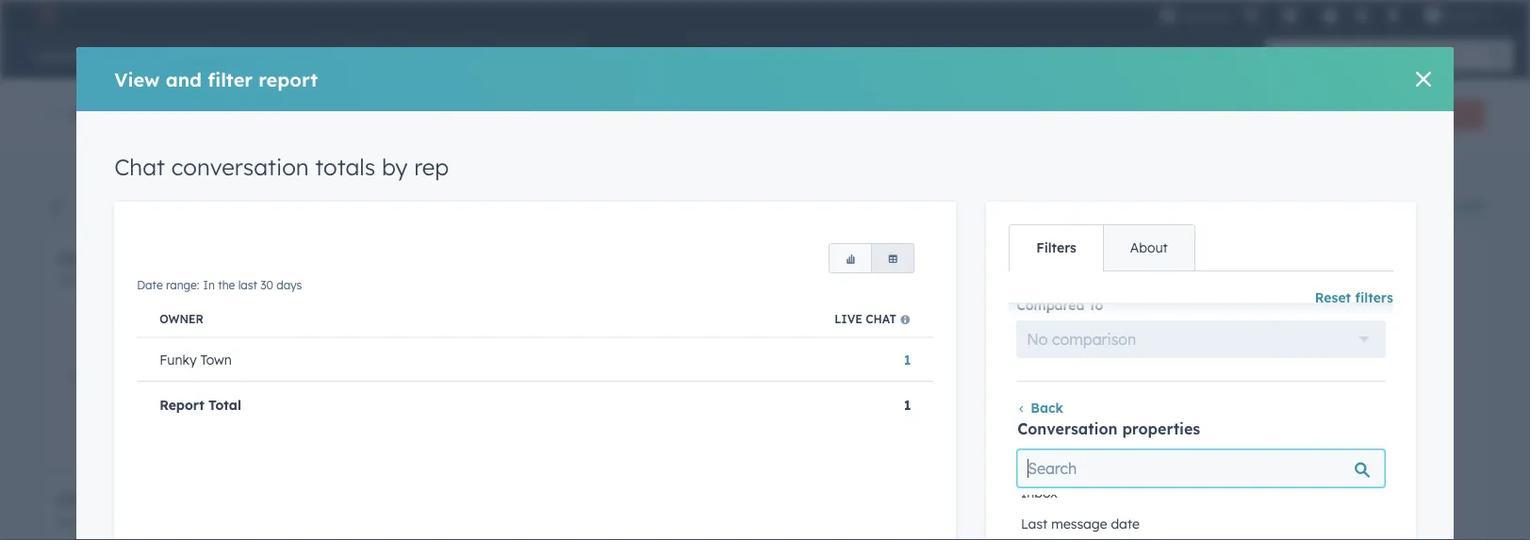 Task type: vqa. For each thing, say whether or not it's contained in the screenshot.
Email conversation totals by rep element
no



Task type: describe. For each thing, give the bounding box(es) containing it.
date inside chat conversation totals by rep dialog
[[137, 279, 163, 293]]

view
[[114, 68, 160, 91]]

report total
[[160, 397, 241, 414]]

interactive chart image for response
[[57, 533, 750, 540]]

date range: in the last 30 days inside chat conversation totals by rep dialog
[[137, 279, 302, 293]]

inbox
[[1022, 485, 1058, 502]]

chat for chat conversation totals by rep date range: in the last 30 days
[[57, 248, 92, 267]]

chat conversation totals by rep date range: in the last 30 days
[[57, 248, 295, 288]]

edit
[[1460, 198, 1485, 214]]

manage dashboards
[[1122, 198, 1258, 214]]

marketplaces image
[[1282, 8, 1299, 25]]

filter
[[208, 68, 253, 91]]

of
[[1304, 307, 1320, 321]]

date inside chat conversation totals by rep date range: in the last 30 days
[[57, 273, 83, 288]]

dashboard filters
[[704, 197, 820, 213]]

filters
[[1037, 240, 1077, 257]]

reset
[[1315, 290, 1351, 306]]

owner inside conversations owner
[[88, 206, 125, 220]]

rep for chat conversation totals by rep date range: in the last 30 days
[[270, 248, 295, 267]]

chat overview button
[[70, 100, 235, 128]]

settings image
[[1354, 8, 1371, 25]]

about link
[[1103, 226, 1195, 271]]

report inside popup button
[[1425, 108, 1458, 122]]

reset filters button
[[1315, 287, 1394, 310]]

30 inside "chat conversation totals by url" element
[[904, 273, 917, 288]]

totals for chat conversation totals by rep
[[315, 153, 376, 182]]

chat for chat conversation totals by rep
[[114, 153, 165, 182]]

search image
[[1491, 49, 1504, 62]]

manage
[[1122, 198, 1176, 214]]

totals for chat conversation totals by url
[[924, 248, 967, 267]]

Search HubSpot search field
[[1266, 40, 1497, 72]]

and
[[166, 68, 202, 91]]

to
[[1089, 298, 1104, 314]]

id
[[251, 206, 265, 220]]

last inside chat conversation totals by rep dialog
[[238, 279, 257, 293]]

chat overview
[[70, 102, 210, 126]]

last
[[1022, 516, 1048, 533]]

url
[[854, 307, 877, 321]]

conversation for chat conversation totals by rep
[[171, 153, 309, 182]]

properties
[[1123, 420, 1201, 439]]

by inside chat conversation average first response time by rep date range: in the last 30 days
[[412, 490, 430, 509]]

assigned: everyone can edit
[[1299, 198, 1485, 214]]

create dashboard
[[1081, 108, 1178, 122]]

Search search field
[[1018, 450, 1385, 488]]

owner inside chat conversation totals by rep dialog
[[160, 312, 204, 326]]

last message date button
[[1018, 509, 1386, 540]]

date for message
[[1112, 516, 1140, 533]]

days inside chat conversation totals by rep date range: in the last 30 days
[[196, 273, 222, 288]]

close
[[508, 206, 538, 220]]

funky
[[160, 352, 197, 368]]

report
[[160, 397, 204, 414]]

conversations agent first response time
[[326, 192, 469, 220]]

chat conversation average first response time by rep date range: in the last 30 days
[[57, 490, 460, 529]]

days inside chat conversation average first response time by rep date range: in the last 30 days
[[196, 515, 222, 529]]

in inside "chat conversation totals by url" element
[[847, 273, 859, 288]]

no comparison button
[[1017, 321, 1386, 359]]

manage dashboards button
[[1122, 195, 1258, 217]]

count of conversations button
[[1023, 291, 1474, 333]]

conversations for thread
[[207, 192, 288, 206]]

no comparison
[[1027, 331, 1137, 350]]

date range: in the last 30 days inside "chat conversation totals by url" element
[[781, 273, 946, 288]]

conversation for chat conversation totals by rep date range: in the last 30 days
[[97, 248, 195, 267]]

date for close
[[542, 206, 567, 220]]

rep inside chat conversation average first response time by rep date range: in the last 30 days
[[435, 490, 460, 509]]

live chat
[[835, 312, 897, 326]]

chat conversation totals by rep
[[114, 153, 449, 182]]

range: inside chat conversation totals by rep date range: in the last 30 days
[[86, 273, 119, 288]]

30 inside chat conversation totals by rep dialog
[[260, 279, 273, 293]]

upgrade
[[1181, 8, 1232, 24]]

conversations close date
[[508, 192, 588, 220]]

notifications image
[[1385, 8, 1402, 25]]

add report button
[[1384, 100, 1485, 130]]

by for chat conversation totals by rep date range: in the last 30 days
[[247, 248, 266, 267]]

conversations for agent
[[326, 192, 407, 206]]

create dashboard button
[[1065, 100, 1194, 130]]

conversations for owner
[[88, 192, 168, 206]]

url
[[994, 248, 1026, 267]]

chat for chat conversation average first response time by rep date range: in the last 30 days
[[57, 490, 92, 509]]

first inside chat conversation average first response time by rep date range: in the last 30 days
[[266, 490, 297, 509]]

help image
[[1322, 8, 1339, 25]]

dashboards
[[1180, 198, 1258, 214]]

compared
[[1017, 298, 1085, 314]]

notifications button
[[1378, 0, 1410, 30]]

help button
[[1314, 0, 1347, 30]]

add
[[1400, 108, 1422, 122]]

conversation for chat conversation average first response time by rep date range: in the last 30 days
[[97, 490, 195, 509]]

last inside chat conversation average first response time by rep date range: in the last 30 days
[[158, 515, 177, 529]]

last message date
[[1022, 516, 1140, 533]]

assigned:
[[1299, 198, 1359, 214]]

close image
[[1416, 72, 1431, 87]]

date inside "chat conversation totals by url" element
[[781, 273, 807, 288]]

dashboard
[[704, 197, 777, 213]]



Task type: locate. For each thing, give the bounding box(es) containing it.
2 horizontal spatial totals
[[924, 248, 967, 267]]

can
[[1432, 198, 1456, 214]]

group inside chat conversation totals by rep dialog
[[829, 244, 915, 274]]

1 horizontal spatial date
[[1112, 516, 1140, 533]]

funky town image
[[1425, 7, 1442, 24]]

reset filters
[[1315, 290, 1394, 306]]

1 vertical spatial response
[[301, 490, 369, 509]]

1 horizontal spatial 1 button
[[1444, 347, 1451, 363]]

0 horizontal spatial totals
[[199, 248, 242, 267]]

tab list containing filters
[[1009, 225, 1196, 272]]

0 vertical spatial owner
[[88, 206, 125, 220]]

1 vertical spatial interactive chart image
[[57, 533, 750, 540]]

owner
[[88, 206, 125, 220], [160, 312, 204, 326]]

live
[[835, 312, 863, 326]]

conversation inside chat conversation average first response time by rep date range: in the last 30 days
[[97, 490, 195, 509]]

1 horizontal spatial response
[[390, 206, 440, 220]]

inbox button
[[1018, 478, 1386, 509]]

grid grid
[[1018, 478, 1386, 540]]

chat for chat overview
[[70, 102, 114, 126]]

1 horizontal spatial time
[[444, 206, 469, 220]]

0 horizontal spatial first
[[266, 490, 297, 509]]

the inside chat conversation totals by rep date range: in the last 30 days
[[138, 273, 155, 288]]

everyone
[[1366, 198, 1428, 214]]

count of conversations
[[1260, 307, 1424, 321]]

days down thread
[[196, 273, 222, 288]]

funky
[[1446, 7, 1478, 23]]

beta
[[835, 200, 860, 212]]

0 horizontal spatial response
[[301, 490, 369, 509]]

1 button for owner
[[904, 352, 911, 368]]

conversation inside chat conversation totals by rep date range: in the last 30 days
[[97, 248, 195, 267]]

marketplaces button
[[1271, 0, 1311, 30]]

0 vertical spatial response
[[390, 206, 440, 220]]

report right filter
[[259, 68, 318, 91]]

totals for chat conversation totals by rep date range: in the last 30 days
[[199, 248, 242, 267]]

last inside "chat conversation totals by url" element
[[882, 273, 901, 288]]

1 horizontal spatial filters
[[1356, 290, 1394, 306]]

totals inside chat conversation totals by rep date range: in the last 30 days
[[199, 248, 242, 267]]

1 vertical spatial first
[[266, 490, 297, 509]]

conversation properties
[[1018, 420, 1201, 439]]

0 vertical spatial date
[[542, 206, 567, 220]]

conversations
[[88, 192, 168, 206], [207, 192, 288, 206], [326, 192, 407, 206], [508, 192, 588, 206], [1323, 307, 1424, 321]]

2 interactive chart image from the top
[[57, 533, 750, 540]]

1 horizontal spatial first
[[363, 206, 386, 220]]

chat for chat conversation totals by url
[[781, 248, 816, 267]]

1 button
[[1444, 347, 1451, 363], [904, 352, 911, 368]]

days inside "chat conversation totals by url" element
[[921, 273, 946, 288]]

tab list inside chat conversation totals by rep dialog
[[1009, 225, 1196, 272]]

actions button
[[1205, 100, 1288, 130]]

calling icon image
[[1243, 7, 1260, 24]]

0 horizontal spatial report
[[259, 68, 318, 91]]

by for chat conversation totals by url
[[971, 248, 990, 267]]

filters up count of conversations
[[1356, 290, 1394, 306]]

chat conversation totals by rep element
[[45, 236, 761, 468]]

chat inside chat conversation average first response time by rep date range: in the last 30 days
[[57, 490, 92, 509]]

conversations for close
[[508, 192, 588, 206]]

chat conversation totals by url
[[781, 248, 1026, 267]]

in inside chat conversation totals by rep dialog
[[203, 279, 215, 293]]

menu containing funky
[[1158, 0, 1508, 30]]

1 button for source url
[[1444, 347, 1451, 363]]

rep inside dialog
[[414, 153, 449, 182]]

about
[[1131, 240, 1168, 257]]

conversations owner
[[88, 192, 168, 220]]

0 vertical spatial report
[[259, 68, 318, 91]]

agent
[[326, 206, 360, 220]]

date range: in the last 30 days down thread
[[137, 279, 302, 293]]

last inside chat conversation totals by rep date range: in the last 30 days
[[158, 273, 177, 288]]

add report
[[1400, 108, 1458, 122]]

date right "close"
[[542, 206, 567, 220]]

rep
[[414, 153, 449, 182], [270, 248, 295, 267], [435, 490, 460, 509]]

the inside chat conversation average first response time by rep date range: in the last 30 days
[[138, 515, 155, 529]]

in
[[123, 273, 135, 288], [847, 273, 859, 288], [203, 279, 215, 293], [123, 515, 135, 529]]

first inside the conversations agent first response time
[[363, 206, 386, 220]]

source
[[803, 307, 851, 321]]

hubspot image
[[34, 4, 57, 26]]

0 vertical spatial filters
[[781, 197, 820, 213]]

filters left beta
[[781, 197, 820, 213]]

interactive chart image inside chat conversation totals by rep element
[[57, 291, 750, 456]]

overview
[[120, 102, 210, 126]]

range:
[[86, 273, 119, 288], [810, 273, 843, 288], [166, 279, 200, 293], [86, 515, 119, 529]]

totals down thread
[[199, 248, 242, 267]]

back
[[1031, 400, 1064, 417]]

days down average
[[196, 515, 222, 529]]

1 button inside chat conversation totals by rep dialog
[[904, 352, 911, 368]]

1 horizontal spatial date range: in the last 30 days
[[781, 273, 946, 288]]

rep for chat conversation totals by rep
[[414, 153, 449, 182]]

0 horizontal spatial filters
[[781, 197, 820, 213]]

1
[[1444, 347, 1451, 363], [904, 352, 911, 368], [1444, 392, 1451, 409], [904, 397, 911, 414]]

totals left url
[[924, 248, 967, 267]]

1 vertical spatial report
[[1425, 108, 1458, 122]]

dashboard filters button
[[685, 194, 820, 218]]

conversation left average
[[97, 490, 195, 509]]

create
[[1081, 108, 1117, 122]]

owner up funky on the left
[[160, 312, 204, 326]]

back button
[[1017, 400, 1064, 417]]

average
[[199, 490, 262, 509]]

actions
[[1221, 108, 1260, 122]]

filters link
[[1010, 226, 1103, 271]]

search button
[[1482, 40, 1514, 72]]

by inside chat conversation totals by rep date range: in the last 30 days
[[247, 248, 266, 267]]

interactive chart image inside chat conversation average first response time by rep element
[[57, 533, 750, 540]]

press to sort. element
[[1444, 306, 1451, 322]]

filters for dashboard filters
[[781, 197, 820, 213]]

chat overview banner
[[45, 94, 1485, 130]]

conversation
[[1018, 420, 1118, 439]]

interactive chart image for rep
[[57, 291, 750, 456]]

no
[[1027, 331, 1048, 350]]

filters inside chat conversation totals by rep dialog
[[1356, 290, 1394, 306]]

response inside chat conversation average first response time by rep date range: in the last 30 days
[[301, 490, 369, 509]]

the inside chat conversation totals by rep dialog
[[218, 279, 235, 293]]

days down conversations thread id
[[277, 279, 302, 293]]

first right agent
[[363, 206, 386, 220]]

1 interactive chart image from the top
[[57, 291, 750, 456]]

report inside chat conversation totals by rep dialog
[[259, 68, 318, 91]]

conversation inside dialog
[[171, 153, 309, 182]]

chat
[[70, 102, 114, 126], [114, 153, 165, 182], [57, 248, 92, 267], [781, 248, 816, 267], [866, 312, 897, 326], [57, 490, 92, 509]]

the
[[138, 273, 155, 288], [862, 273, 879, 288], [218, 279, 235, 293], [138, 515, 155, 529]]

date inside the conversations close date
[[542, 206, 567, 220]]

date inside button
[[1112, 516, 1140, 533]]

group
[[829, 244, 915, 274]]

interactive chart image
[[57, 291, 750, 456], [57, 533, 750, 540]]

time inside the conversations agent first response time
[[444, 206, 469, 220]]

funky town
[[160, 352, 232, 368]]

first
[[363, 206, 386, 220], [266, 490, 297, 509]]

0 vertical spatial time
[[444, 206, 469, 220]]

0 vertical spatial interactive chart image
[[57, 291, 750, 456]]

1 vertical spatial owner
[[160, 312, 204, 326]]

1 horizontal spatial owner
[[160, 312, 204, 326]]

by inside dialog
[[382, 153, 408, 182]]

0 horizontal spatial time
[[373, 490, 407, 509]]

rep inside chat conversation totals by rep date range: in the last 30 days
[[270, 248, 295, 267]]

days inside chat conversation totals by rep dialog
[[277, 279, 302, 293]]

date
[[57, 273, 83, 288], [781, 273, 807, 288], [137, 279, 163, 293], [57, 515, 83, 529]]

range: inside chat conversation totals by rep dialog
[[166, 279, 200, 293]]

comparison
[[1052, 331, 1137, 350]]

conversation up "url"
[[821, 248, 919, 267]]

in inside chat conversation totals by rep date range: in the last 30 days
[[123, 273, 135, 288]]

settings link
[[1350, 5, 1374, 25]]

totals up agent
[[315, 153, 376, 182]]

30 inside chat conversation totals by rep date range: in the last 30 days
[[180, 273, 193, 288]]

chat inside chat conversation totals by rep date range: in the last 30 days
[[57, 248, 92, 267]]

first right average
[[266, 490, 297, 509]]

compared to
[[1017, 298, 1104, 314]]

by
[[382, 153, 408, 182], [247, 248, 266, 267], [971, 248, 990, 267], [412, 490, 430, 509]]

conversation
[[171, 153, 309, 182], [97, 248, 195, 267], [821, 248, 919, 267], [97, 490, 195, 509]]

conversation up conversations thread id
[[171, 153, 309, 182]]

0 horizontal spatial date range: in the last 30 days
[[137, 279, 302, 293]]

total
[[208, 397, 241, 414]]

1 horizontal spatial report
[[1425, 108, 1458, 122]]

everyone can edit button
[[1366, 195, 1485, 217]]

filters for reset filters
[[1356, 290, 1394, 306]]

response inside the conversations agent first response time
[[390, 206, 440, 220]]

None button
[[829, 244, 873, 274], [872, 244, 915, 274], [829, 244, 873, 274], [872, 244, 915, 274]]

town
[[200, 352, 232, 368]]

date range: in the last 30 days up "url"
[[781, 273, 946, 288]]

chat inside popup button
[[70, 102, 114, 126]]

source url
[[803, 307, 877, 321]]

upgrade image
[[1160, 8, 1177, 25]]

message
[[1052, 516, 1108, 533]]

1 vertical spatial rep
[[270, 248, 295, 267]]

share
[[1315, 108, 1346, 122]]

chat conversation average first response time by rep element
[[45, 477, 761, 540]]

dashboard
[[1120, 108, 1178, 122]]

report right add
[[1425, 108, 1458, 122]]

share button
[[1299, 100, 1373, 130]]

conversation for chat conversation totals by url
[[821, 248, 919, 267]]

owner up chat conversation totals by rep date range: in the last 30 days
[[88, 206, 125, 220]]

calling icon button
[[1235, 3, 1267, 28]]

0 horizontal spatial owner
[[88, 206, 125, 220]]

funky button
[[1414, 0, 1506, 30]]

time inside chat conversation average first response time by rep date range: in the last 30 days
[[373, 490, 407, 509]]

in inside chat conversation average first response time by rep date range: in the last 30 days
[[123, 515, 135, 529]]

0 vertical spatial rep
[[414, 153, 449, 182]]

date inside chat conversation average first response time by rep date range: in the last 30 days
[[57, 515, 83, 529]]

tab list
[[1009, 225, 1196, 272]]

range: inside chat conversation average first response time by rep date range: in the last 30 days
[[86, 515, 119, 529]]

date
[[542, 206, 567, 220], [1112, 516, 1140, 533]]

conversations thread id
[[207, 192, 288, 220]]

1 vertical spatial date
[[1112, 516, 1140, 533]]

hubspot link
[[23, 4, 71, 26]]

1 horizontal spatial totals
[[315, 153, 376, 182]]

time
[[444, 206, 469, 220], [373, 490, 407, 509]]

the inside "chat conversation totals by url" element
[[862, 273, 879, 288]]

thread
[[207, 206, 247, 220]]

view and filter report
[[114, 68, 318, 91]]

days
[[196, 273, 222, 288], [921, 273, 946, 288], [277, 279, 302, 293], [196, 515, 222, 529]]

0 vertical spatial first
[[363, 206, 386, 220]]

0 horizontal spatial date
[[542, 206, 567, 220]]

conversations inside button
[[1323, 307, 1424, 321]]

chat conversation totals by rep dialog
[[77, 48, 1454, 540]]

press to sort. image
[[1444, 306, 1451, 319]]

range: inside "chat conversation totals by url" element
[[810, 273, 843, 288]]

conversations inside the conversations agent first response time
[[326, 192, 407, 206]]

response
[[390, 206, 440, 220], [301, 490, 369, 509]]

2 vertical spatial rep
[[435, 490, 460, 509]]

1 vertical spatial filters
[[1356, 290, 1394, 306]]

30
[[180, 273, 193, 288], [904, 273, 917, 288], [260, 279, 273, 293], [180, 515, 193, 529]]

by for chat conversation totals by rep
[[382, 153, 408, 182]]

count
[[1260, 307, 1301, 321]]

0 horizontal spatial 1 button
[[904, 352, 911, 368]]

days down "chat conversation totals by url"
[[921, 273, 946, 288]]

1 vertical spatial time
[[373, 490, 407, 509]]

conversation down conversations owner
[[97, 248, 195, 267]]

totals inside dialog
[[315, 153, 376, 182]]

date right message on the bottom right of page
[[1112, 516, 1140, 533]]

menu
[[1158, 0, 1508, 30]]

chat conversation totals by url element
[[770, 236, 1485, 540]]

30 inside chat conversation average first response time by rep date range: in the last 30 days
[[180, 515, 193, 529]]



